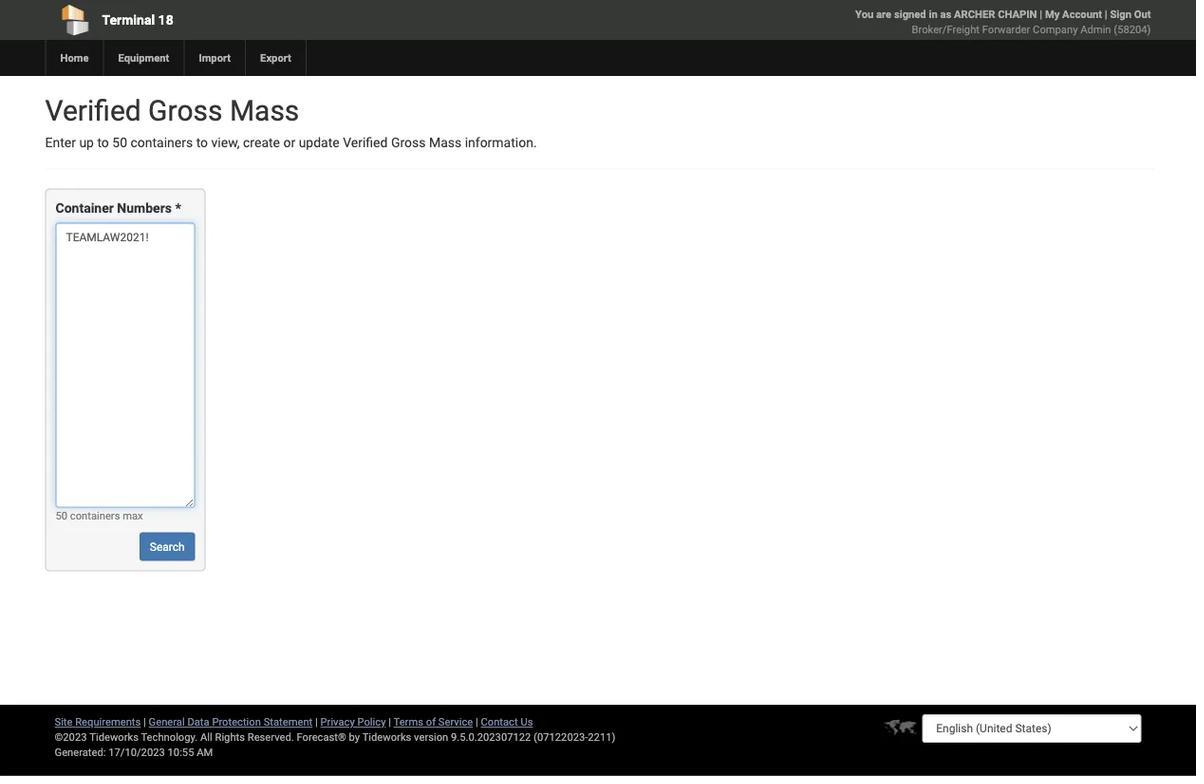 Task type: describe. For each thing, give the bounding box(es) containing it.
site requirements | general data protection statement | privacy policy | terms of service | contact us ©2023 tideworks technology. all rights reserved. forecast® by tideworks version 9.5.0.202307122 (07122023-2211) generated: 17/10/2023 10:55 am
[[55, 716, 616, 758]]

import link
[[184, 40, 245, 76]]

broker/freight
[[912, 23, 980, 36]]

container numbers *
[[56, 200, 181, 216]]

| up 9.5.0.202307122
[[476, 716, 478, 728]]

home
[[60, 52, 89, 64]]

1 vertical spatial verified
[[343, 135, 388, 151]]

forecast®
[[297, 731, 347, 743]]

information.
[[465, 135, 537, 151]]

archer
[[955, 8, 996, 20]]

my
[[1046, 8, 1060, 20]]

company
[[1034, 23, 1079, 36]]

contact
[[481, 716, 518, 728]]

site
[[55, 716, 73, 728]]

0 horizontal spatial mass
[[230, 94, 300, 127]]

*
[[175, 200, 181, 216]]

terms of service link
[[394, 716, 473, 728]]

| left 'sign'
[[1105, 8, 1108, 20]]

18
[[158, 12, 174, 28]]

import
[[199, 52, 231, 64]]

©2023 tideworks
[[55, 731, 139, 743]]

view,
[[211, 135, 240, 151]]

(58204)
[[1114, 23, 1152, 36]]

service
[[439, 716, 473, 728]]

protection
[[212, 716, 261, 728]]

| up "tideworks"
[[389, 716, 391, 728]]

| left my
[[1040, 8, 1043, 20]]

(07122023-
[[534, 731, 588, 743]]

site requirements link
[[55, 716, 141, 728]]

terminal 18 link
[[45, 0, 490, 40]]

max
[[123, 509, 143, 521]]

1 to from the left
[[97, 135, 109, 151]]

my account link
[[1046, 8, 1103, 20]]

export
[[260, 52, 292, 64]]

admin
[[1081, 23, 1112, 36]]

50 inside 'verified gross mass enter up to 50 containers to view, create or update verified gross mass information.'
[[112, 135, 127, 151]]

terminal 18
[[102, 12, 174, 28]]

50 containers max search
[[56, 509, 185, 553]]

generated:
[[55, 746, 106, 758]]

| up forecast®
[[315, 716, 318, 728]]

policy
[[358, 716, 386, 728]]

1 horizontal spatial mass
[[429, 135, 462, 151]]

0 vertical spatial gross
[[148, 94, 223, 127]]

10:55
[[168, 746, 194, 758]]

enter
[[45, 135, 76, 151]]

sign out link
[[1111, 8, 1152, 20]]

you are signed in as archer chapin | my account | sign out broker/freight forwarder company admin (58204)
[[856, 8, 1152, 36]]

9.5.0.202307122
[[451, 731, 531, 743]]

create
[[243, 135, 280, 151]]

17/10/2023
[[108, 746, 165, 758]]

reserved.
[[248, 731, 294, 743]]

home link
[[45, 40, 103, 76]]

general
[[149, 716, 185, 728]]

update
[[299, 135, 340, 151]]

statement
[[264, 716, 313, 728]]

forwarder
[[983, 23, 1031, 36]]



Task type: locate. For each thing, give the bounding box(es) containing it.
containers left max
[[70, 509, 120, 521]]

privacy
[[321, 716, 355, 728]]

gross up view,
[[148, 94, 223, 127]]

mass up create at the left top
[[230, 94, 300, 127]]

2 to from the left
[[196, 135, 208, 151]]

1 vertical spatial containers
[[70, 509, 120, 521]]

containers inside 'verified gross mass enter up to 50 containers to view, create or update verified gross mass information.'
[[131, 135, 193, 151]]

verified up up
[[45, 94, 141, 127]]

general data protection statement link
[[149, 716, 313, 728]]

gross right the update
[[391, 135, 426, 151]]

1 vertical spatial 50
[[56, 509, 68, 521]]

all
[[200, 731, 212, 743]]

50
[[112, 135, 127, 151], [56, 509, 68, 521]]

terminal
[[102, 12, 155, 28]]

am
[[197, 746, 213, 758]]

version
[[414, 731, 449, 743]]

containers left view,
[[131, 135, 193, 151]]

50 inside 50 containers max search
[[56, 509, 68, 521]]

container
[[56, 200, 114, 216]]

50 right up
[[112, 135, 127, 151]]

verified gross mass enter up to 50 containers to view, create or update verified gross mass information.
[[45, 94, 537, 151]]

gross
[[148, 94, 223, 127], [391, 135, 426, 151]]

numbers
[[117, 200, 172, 216]]

50 left max
[[56, 509, 68, 521]]

2211)
[[588, 731, 616, 743]]

0 vertical spatial containers
[[131, 135, 193, 151]]

0 horizontal spatial 50
[[56, 509, 68, 521]]

1 vertical spatial gross
[[391, 135, 426, 151]]

data
[[188, 716, 210, 728]]

0 horizontal spatial gross
[[148, 94, 223, 127]]

or
[[283, 135, 296, 151]]

signed
[[895, 8, 927, 20]]

sign
[[1111, 8, 1132, 20]]

0 vertical spatial 50
[[112, 135, 127, 151]]

to left view,
[[196, 135, 208, 151]]

of
[[426, 716, 436, 728]]

| left general
[[143, 716, 146, 728]]

as
[[941, 8, 952, 20]]

tideworks
[[362, 731, 412, 743]]

search
[[150, 540, 185, 553]]

are
[[877, 8, 892, 20]]

privacy policy link
[[321, 716, 386, 728]]

0 vertical spatial verified
[[45, 94, 141, 127]]

1 horizontal spatial to
[[196, 135, 208, 151]]

containers inside 50 containers max search
[[70, 509, 120, 521]]

technology.
[[141, 731, 198, 743]]

containers
[[131, 135, 193, 151], [70, 509, 120, 521]]

chapin
[[998, 8, 1038, 20]]

Container Numbers * text field
[[56, 223, 195, 508]]

0 horizontal spatial containers
[[70, 509, 120, 521]]

up
[[79, 135, 94, 151]]

to right up
[[97, 135, 109, 151]]

0 horizontal spatial to
[[97, 135, 109, 151]]

0 horizontal spatial verified
[[45, 94, 141, 127]]

mass
[[230, 94, 300, 127], [429, 135, 462, 151]]

1 horizontal spatial verified
[[343, 135, 388, 151]]

|
[[1040, 8, 1043, 20], [1105, 8, 1108, 20], [143, 716, 146, 728], [315, 716, 318, 728], [389, 716, 391, 728], [476, 716, 478, 728]]

by
[[349, 731, 360, 743]]

verified right the update
[[343, 135, 388, 151]]

export link
[[245, 40, 306, 76]]

contact us link
[[481, 716, 533, 728]]

account
[[1063, 8, 1103, 20]]

equipment link
[[103, 40, 184, 76]]

mass left information. at top left
[[429, 135, 462, 151]]

0 vertical spatial mass
[[230, 94, 300, 127]]

you
[[856, 8, 874, 20]]

1 horizontal spatial containers
[[131, 135, 193, 151]]

in
[[929, 8, 938, 20]]

verified
[[45, 94, 141, 127], [343, 135, 388, 151]]

terms
[[394, 716, 424, 728]]

us
[[521, 716, 533, 728]]

out
[[1135, 8, 1152, 20]]

1 vertical spatial mass
[[429, 135, 462, 151]]

rights
[[215, 731, 245, 743]]

search button
[[139, 532, 195, 561]]

1 horizontal spatial 50
[[112, 135, 127, 151]]

equipment
[[118, 52, 169, 64]]

to
[[97, 135, 109, 151], [196, 135, 208, 151]]

requirements
[[75, 716, 141, 728]]

1 horizontal spatial gross
[[391, 135, 426, 151]]



Task type: vqa. For each thing, say whether or not it's contained in the screenshot.
Terms
yes



